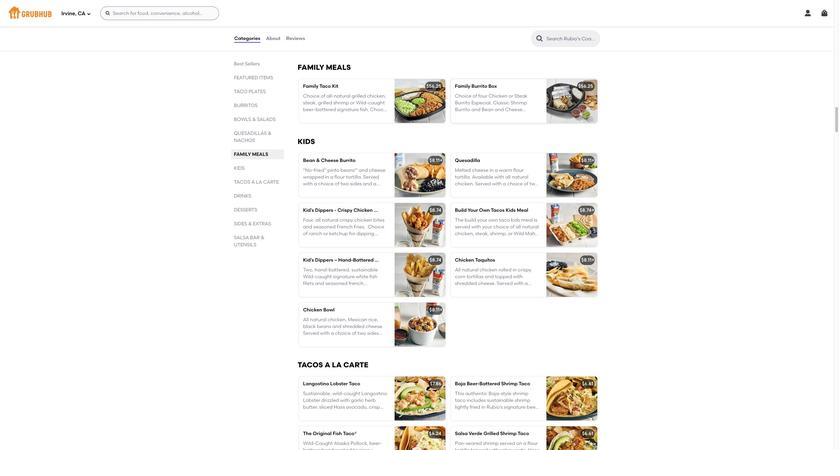Task type: vqa. For each thing, say whether or not it's contained in the screenshot.
30–45 to the middle
no



Task type: locate. For each thing, give the bounding box(es) containing it.
all inside all natural chicken, mexican rice, black beans and shredded cheese. served with a choice of two sides and a drink.
[[303, 317, 309, 323]]

2 $56.25 from the left
[[579, 84, 594, 89]]

0 horizontal spatial cheese
[[369, 167, 386, 173]]

tacos up drinks
[[234, 179, 250, 185]]

"no-fried" pinto beans™ and cheese wrapped in a flour tortilla. served with a choice of two sides and a drink.
[[303, 167, 386, 194]]

cheese.
[[478, 281, 496, 287], [366, 324, 384, 330]]

1 vertical spatial crispy
[[518, 267, 532, 273]]

1 vertical spatial tacos
[[298, 361, 323, 370]]

all up corn on the right bottom of the page
[[455, 267, 461, 273]]

flour inside "no-fried" pinto beans™ and cheese wrapped in a flour tortilla. served with a choice of two sides and a drink.
[[335, 174, 345, 180]]

2 kid's from the top
[[303, 258, 314, 263]]

kids
[[298, 137, 315, 146], [234, 166, 245, 171]]

1 vertical spatial chicken
[[455, 258, 474, 263]]

tortilla. inside the melted cheese in a warm flour tortilla. available with all natural chicken.  served with a choice of two sides and a drink.
[[455, 174, 471, 180]]

or
[[324, 231, 328, 237]]

0 horizontal spatial svg image
[[105, 11, 111, 16]]

1 $6.61 from the top
[[582, 381, 594, 387]]

0 horizontal spatial carte
[[263, 179, 279, 185]]

1 horizontal spatial all
[[455, 267, 461, 273]]

fish down the "dipping."
[[375, 258, 384, 263]]

flour right the on
[[528, 441, 538, 447]]

drink. inside four, all natural crispy chicken bites and seasoned french fries.  choice of ranch or ketchup for dipping. includes choice of kid's drink.
[[357, 238, 370, 244]]

all inside "all natural chicken rolled in crispy corn tortillas and topped with shredded cheese. served with a choice of two sides and a drink."
[[455, 267, 461, 273]]

pan-
[[455, 441, 466, 447]]

salsa verde grilled shrimp taco
[[455, 431, 529, 437]]

in right rolled
[[513, 267, 517, 273]]

1 vertical spatial kid's
[[303, 258, 314, 263]]

original
[[313, 431, 332, 437]]

fish
[[375, 258, 384, 263], [333, 431, 342, 437]]

chicken inside four, all natural crispy chicken bites and seasoned french fries.  choice of ranch or ketchup for dipping. includes choice of kid's drink.
[[355, 217, 372, 223]]

choice inside "all natural chicken rolled in crispy corn tortillas and topped with shredded cheese. served with a choice of two sides and a drink."
[[455, 288, 471, 294]]

0 horizontal spatial battered
[[353, 258, 374, 263]]

0 horizontal spatial tacos a la carte
[[234, 179, 279, 185]]

two inside the melted cheese in a warm flour tortilla. available with all natural chicken.  served with a choice of two sides and a drink.
[[530, 181, 538, 187]]

la down kids 'tab'
[[256, 179, 262, 185]]

0 vertical spatial chicken
[[354, 208, 373, 213]]

0 horizontal spatial burrito
[[340, 158, 356, 164]]

family
[[298, 63, 324, 72], [234, 152, 251, 157]]

tacos up langostino
[[298, 361, 323, 370]]

in down pinto
[[325, 174, 329, 180]]

0 horizontal spatial $56.25
[[427, 84, 442, 89]]

1 vertical spatial fries
[[390, 258, 401, 263]]

tortilla.
[[346, 174, 362, 180], [455, 174, 471, 180]]

choice down wrapped
[[318, 181, 334, 187]]

served inside "no-fried" pinto beans™ and cheese wrapped in a flour tortilla. served with a choice of two sides and a drink.
[[363, 174, 379, 180]]

dippers for –
[[315, 258, 333, 263]]

1 horizontal spatial burrito
[[472, 84, 488, 89]]

0 vertical spatial carte
[[263, 179, 279, 185]]

$8.74 for build your own tacos kids meal
[[430, 208, 442, 213]]

kid's up four,
[[303, 208, 314, 213]]

topped down seared
[[471, 448, 488, 451]]

shrimp
[[502, 381, 518, 387], [500, 431, 517, 437]]

kid's dippers - crispy chicken bites & fries
[[303, 208, 402, 213]]

burrito up beans™
[[340, 158, 356, 164]]

served inside "all natural chicken rolled in crispy corn tortillas and topped with shredded cheese. served with a choice of two sides and a drink."
[[497, 281, 513, 287]]

with inside pan-seared shrimp served on a flour tortilla topped with salsa verde, has
[[489, 448, 499, 451]]

choice down corn on the right bottom of the page
[[455, 288, 471, 294]]

1 horizontal spatial tortilla.
[[455, 174, 471, 180]]

0 vertical spatial kids
[[298, 137, 315, 146]]

hand-
[[338, 258, 353, 263]]

1 horizontal spatial svg image
[[821, 9, 829, 17]]

build your own tacos kids meal
[[455, 208, 529, 213]]

natural inside four, all natural crispy chicken bites and seasoned french fries.  choice of ranch or ketchup for dipping. includes choice of kid's drink.
[[322, 217, 339, 223]]

and up kid's dippers - crispy chicken bites & fries
[[363, 181, 372, 187]]

kid's dippers - crispy chicken bites & fries image
[[395, 203, 446, 247]]

2 horizontal spatial chicken
[[455, 258, 474, 263]]

1 vertical spatial cheese.
[[366, 324, 384, 330]]

0 horizontal spatial family
[[234, 152, 251, 157]]

0 vertical spatial tacos a la carte
[[234, 179, 279, 185]]

chicken bowl
[[303, 307, 335, 313]]

2 $6.61 from the top
[[582, 431, 594, 437]]

natural up seasoned
[[322, 217, 339, 223]]

flour right warm at the top right of the page
[[514, 167, 524, 173]]

0 vertical spatial family meals
[[298, 63, 351, 72]]

all for all natural chicken, mexican rice, black beans and shredded cheese. served with a choice of two sides and a drink.
[[303, 317, 309, 323]]

$8.74 for chicken taquitos
[[430, 258, 442, 263]]

1 horizontal spatial kids
[[298, 137, 315, 146]]

battered right baja
[[480, 381, 500, 387]]

0 vertical spatial fries
[[391, 208, 402, 213]]

natural inside all natural chicken, mexican rice, black beans and shredded cheese. served with a choice of two sides and a drink.
[[310, 317, 327, 323]]

two
[[341, 181, 349, 187], [530, 181, 538, 187], [478, 288, 486, 294], [358, 331, 366, 337]]

cheese. down rice,
[[366, 324, 384, 330]]

kids up bean
[[298, 137, 315, 146]]

0 horizontal spatial chicken
[[303, 307, 322, 313]]

drink. inside "no-fried" pinto beans™ and cheese wrapped in a flour tortilla. served with a choice of two sides and a drink.
[[303, 188, 316, 194]]

sides down rolled
[[487, 288, 499, 294]]

1 horizontal spatial meals
[[326, 63, 351, 72]]

1 vertical spatial shrimp
[[500, 431, 517, 437]]

a down kids 'tab'
[[252, 179, 255, 185]]

0 horizontal spatial tortilla.
[[346, 174, 362, 180]]

& inside salsa bar & utensils
[[261, 235, 265, 241]]

and down caught
[[325, 448, 334, 451]]

1 horizontal spatial family
[[298, 63, 324, 72]]

sides down chicken.
[[455, 188, 467, 194]]

1 $56.25 from the left
[[427, 84, 442, 89]]

categories button
[[234, 26, 261, 51]]

all right four,
[[316, 217, 321, 223]]

fries for kid's dippers – hand-battered fish & fries
[[390, 258, 401, 263]]

desserts tab
[[234, 207, 282, 214]]

meals up kids 'tab'
[[252, 152, 268, 157]]

all natural chicken, mexican rice, black beans and shredded cheese. served with a choice of two sides and a drink.
[[303, 317, 384, 343]]

0 vertical spatial topped
[[495, 274, 512, 280]]

of down tortillas
[[472, 288, 476, 294]]

battered
[[353, 258, 374, 263], [480, 381, 500, 387]]

and
[[359, 167, 368, 173], [363, 181, 372, 187], [468, 188, 477, 194], [303, 224, 312, 230], [485, 274, 494, 280], [500, 288, 509, 294], [333, 324, 342, 330], [303, 338, 312, 343], [325, 448, 334, 451]]

1 horizontal spatial $56.25
[[579, 84, 594, 89]]

0 vertical spatial shredded
[[455, 281, 477, 287]]

salsa bar & utensils tab
[[234, 234, 282, 249]]

0 horizontal spatial kids
[[234, 166, 245, 171]]

served inside all natural chicken, mexican rice, black beans and shredded cheese. served with a choice of two sides and a drink.
[[303, 331, 319, 337]]

$8.11 + for "no-fried" pinto beans™ and cheese wrapped in a flour tortilla. served with a choice of two sides and a drink.
[[430, 158, 443, 164]]

Search for food, convenience, alcohol... search field
[[100, 6, 219, 20]]

of down mexican on the bottom left of the page
[[352, 331, 357, 337]]

svg image
[[804, 9, 812, 17], [87, 12, 91, 16]]

of up meal
[[524, 181, 529, 187]]

taco plates
[[234, 89, 266, 95]]

meals up kit
[[326, 63, 351, 72]]

carte
[[263, 179, 279, 185], [344, 361, 369, 370]]

0 horizontal spatial all
[[316, 217, 321, 223]]

cheese inside "no-fried" pinto beans™ and cheese wrapped in a flour tortilla. served with a choice of two sides and a drink.
[[369, 167, 386, 173]]

all
[[506, 174, 511, 180], [316, 217, 321, 223]]

meals
[[326, 63, 351, 72], [252, 152, 268, 157]]

shrimp for grilled
[[500, 431, 517, 437]]

family taco kit
[[303, 84, 339, 89]]

2 horizontal spatial flour
[[528, 441, 538, 447]]

$56.25
[[427, 84, 442, 89], [579, 84, 594, 89]]

search icon image
[[536, 35, 544, 43]]

categories
[[234, 36, 260, 41]]

to
[[353, 448, 358, 451]]

mexican
[[348, 317, 367, 323]]

kids tab
[[234, 165, 282, 172]]

all inside the melted cheese in a warm flour tortilla. available with all natural chicken.  served with a choice of two sides and a drink.
[[506, 174, 511, 180]]

1 cheese from the left
[[369, 167, 386, 173]]

chicken up corn on the right bottom of the page
[[455, 258, 474, 263]]

wrapped
[[303, 174, 324, 180]]

four,
[[303, 217, 314, 223]]

served inside the melted cheese in a warm flour tortilla. available with all natural chicken.  served with a choice of two sides and a drink.
[[475, 181, 491, 187]]

drink. inside all natural chicken, mexican rice, black beans and shredded cheese. served with a choice of two sides and a drink.
[[318, 338, 330, 343]]

fish up alaska
[[333, 431, 342, 437]]

1 horizontal spatial crispy
[[518, 267, 532, 273]]

2 vertical spatial flour
[[528, 441, 538, 447]]

choice
[[318, 181, 334, 187], [508, 181, 523, 187], [324, 238, 339, 244], [455, 288, 471, 294], [335, 331, 351, 337]]

of down pinto
[[335, 181, 340, 187]]

natural up 'beans'
[[310, 317, 327, 323]]

$8.11 + for melted cheese in a warm flour tortilla. available with all natural chicken.  served with a choice of two sides and a drink.
[[582, 158, 595, 164]]

1 horizontal spatial la
[[332, 361, 342, 370]]

1 horizontal spatial family
[[455, 84, 471, 89]]

and down 'chicken,'
[[333, 324, 342, 330]]

items
[[259, 75, 273, 81]]

best
[[234, 61, 244, 67]]

cheese up available
[[472, 167, 489, 173]]

1 family from the left
[[303, 84, 319, 89]]

sides inside the melted cheese in a warm flour tortilla. available with all natural chicken.  served with a choice of two sides and a drink.
[[455, 188, 467, 194]]

1 horizontal spatial all
[[506, 174, 511, 180]]

bowls & salads tab
[[234, 116, 282, 123]]

1 vertical spatial kids
[[234, 166, 245, 171]]

melted
[[455, 167, 471, 173]]

0 vertical spatial meals
[[326, 63, 351, 72]]

family meals up kids 'tab'
[[234, 152, 268, 157]]

irvine, ca
[[61, 10, 85, 16]]

–
[[335, 258, 337, 263]]

family
[[303, 84, 319, 89], [455, 84, 471, 89]]

svg image
[[821, 9, 829, 17], [105, 11, 111, 16]]

plates
[[249, 89, 266, 95]]

dippers left -
[[315, 208, 333, 213]]

tacos a la carte up langostino lobster taco
[[298, 361, 369, 370]]

kids inside 'tab'
[[234, 166, 245, 171]]

carte up drinks tab
[[263, 179, 279, 185]]

0 vertical spatial la
[[256, 179, 262, 185]]

tacos a la carte down kids 'tab'
[[234, 179, 279, 185]]

box
[[489, 84, 497, 89]]

a inside pan-seared shrimp served on a flour tortilla topped with salsa verde, has
[[524, 441, 527, 447]]

0 horizontal spatial flour
[[335, 174, 345, 180]]

a
[[252, 179, 255, 185], [325, 361, 330, 370]]

baja beer-battered shrimp taco
[[455, 381, 530, 387]]

1 vertical spatial in
[[325, 174, 329, 180]]

1 vertical spatial flour
[[335, 174, 345, 180]]

choice down warm at the top right of the page
[[508, 181, 523, 187]]

-
[[335, 208, 337, 213]]

tacos a la carte tab
[[234, 179, 282, 186]]

sides & extras tab
[[234, 221, 282, 228]]

natural inside the melted cheese in a warm flour tortilla. available with all natural chicken.  served with a choice of two sides and a drink.
[[512, 174, 529, 180]]

kid's
[[303, 208, 314, 213], [303, 258, 314, 263]]

1 horizontal spatial chicken
[[480, 267, 498, 273]]

the original fish taco®
[[303, 431, 357, 437]]

the original fish taco® image
[[395, 427, 446, 451]]

2 cheese from the left
[[472, 167, 489, 173]]

in inside "all natural chicken rolled in crispy corn tortillas and topped with shredded cheese. served with a choice of two sides and a drink."
[[513, 267, 517, 273]]

2 dippers from the top
[[315, 258, 333, 263]]

sides down rice,
[[367, 331, 379, 337]]

0 horizontal spatial cheese.
[[366, 324, 384, 330]]

natural
[[512, 174, 529, 180], [322, 217, 339, 223], [462, 267, 479, 273], [310, 317, 327, 323]]

0 vertical spatial chicken
[[355, 217, 372, 223]]

cheese right beans™
[[369, 167, 386, 173]]

0 horizontal spatial family meals
[[234, 152, 268, 157]]

build
[[455, 208, 467, 213]]

best sellers tab
[[234, 60, 282, 68]]

topped down rolled
[[495, 274, 512, 280]]

shredded down mexican on the bottom left of the page
[[343, 324, 365, 330]]

sides down beans™
[[350, 181, 362, 187]]

0 vertical spatial family
[[298, 63, 324, 72]]

2 horizontal spatial in
[[513, 267, 517, 273]]

0 vertical spatial tacos
[[234, 179, 250, 185]]

"no-
[[303, 167, 314, 173]]

1 horizontal spatial cheese.
[[478, 281, 496, 287]]

family left box
[[455, 84, 471, 89]]

tortilla. down beans™
[[346, 174, 362, 180]]

burritos
[[234, 103, 258, 109]]

$8.11 + for all natural chicken rolled in crispy corn tortillas and topped with shredded cheese. served with a choice of two sides and a drink.
[[582, 258, 595, 263]]

own
[[479, 208, 490, 213]]

topped inside pan-seared shrimp served on a flour tortilla topped with salsa verde, has
[[471, 448, 488, 451]]

choice down or
[[324, 238, 339, 244]]

dippers left – at bottom
[[315, 258, 333, 263]]

1 vertical spatial meals
[[252, 152, 268, 157]]

0 vertical spatial all
[[506, 174, 511, 180]]

tortilla. down melted
[[455, 174, 471, 180]]

$6.61
[[582, 381, 594, 387], [582, 431, 594, 437]]

family meals inside tab
[[234, 152, 268, 157]]

+
[[440, 158, 443, 164], [592, 158, 595, 164], [592, 208, 595, 213], [592, 258, 595, 263], [440, 307, 443, 313]]

1 tortilla. from the left
[[346, 174, 362, 180]]

taco
[[234, 89, 248, 95]]

2 vertical spatial chicken
[[303, 307, 322, 313]]

family left kit
[[303, 84, 319, 89]]

tacos
[[491, 208, 505, 213]]

chicken left the bowl
[[303, 307, 322, 313]]

and down four,
[[303, 224, 312, 230]]

0 vertical spatial shrimp
[[502, 381, 518, 387]]

chicken left bites
[[354, 208, 373, 213]]

and inside the melted cheese in a warm flour tortilla. available with all natural chicken.  served with a choice of two sides and a drink.
[[468, 188, 477, 194]]

battered
[[303, 448, 324, 451]]

and down chicken.
[[468, 188, 477, 194]]

dippers
[[315, 208, 333, 213], [315, 258, 333, 263]]

all for all natural chicken rolled in crispy corn tortillas and topped with shredded cheese. served with a choice of two sides and a drink.
[[455, 267, 461, 273]]

1 vertical spatial tacos a la carte
[[298, 361, 369, 370]]

crispy right rolled
[[518, 267, 532, 273]]

crispy inside four, all natural crispy chicken bites and seasoned french fries.  choice of ranch or ketchup for dipping. includes choice of kid's drink.
[[340, 217, 353, 223]]

served
[[500, 441, 515, 447]]

1 vertical spatial fish
[[333, 431, 342, 437]]

0 vertical spatial dippers
[[315, 208, 333, 213]]

$8.74
[[430, 208, 442, 213], [580, 208, 592, 213], [430, 258, 442, 263]]

1 dippers from the top
[[315, 208, 333, 213]]

caught
[[315, 441, 333, 447]]

langostino lobster taco image
[[395, 377, 446, 421]]

sides inside all natural chicken, mexican rice, black beans and shredded cheese. served with a choice of two sides and a drink.
[[367, 331, 379, 337]]

la
[[256, 179, 262, 185], [332, 361, 342, 370]]

cheese. down tortillas
[[478, 281, 496, 287]]

family meals up family taco kit on the top left of the page
[[298, 63, 351, 72]]

0 horizontal spatial tacos
[[234, 179, 250, 185]]

chicken
[[355, 217, 372, 223], [480, 267, 498, 273]]

shredded down corn on the right bottom of the page
[[455, 281, 477, 287]]

lobster
[[330, 381, 348, 387]]

chicken down taquitos at the bottom right of the page
[[480, 267, 498, 273]]

1 vertical spatial chicken
[[480, 267, 498, 273]]

quesadillas & nachos tab
[[234, 130, 282, 144]]

1 vertical spatial la
[[332, 361, 342, 370]]

1 horizontal spatial shredded
[[455, 281, 477, 287]]

0 vertical spatial a
[[252, 179, 255, 185]]

a up langostino lobster taco
[[325, 361, 330, 370]]

carte up lobster
[[344, 361, 369, 370]]

1 vertical spatial dippers
[[315, 258, 333, 263]]

family for family taco kit
[[303, 84, 319, 89]]

2 tortilla. from the left
[[455, 174, 471, 180]]

tacos
[[234, 179, 250, 185], [298, 361, 323, 370]]

of
[[335, 181, 340, 187], [524, 181, 529, 187], [303, 231, 308, 237], [340, 238, 345, 244], [472, 288, 476, 294], [352, 331, 357, 337]]

0 horizontal spatial la
[[256, 179, 262, 185]]

1 kid's from the top
[[303, 208, 314, 213]]

0 horizontal spatial in
[[325, 174, 329, 180]]

kid's down includes
[[303, 258, 314, 263]]

all
[[455, 267, 461, 273], [303, 317, 309, 323]]

salsa
[[455, 431, 468, 437]]

1 vertical spatial a
[[325, 361, 330, 370]]

flour down pinto
[[335, 174, 345, 180]]

irvine,
[[61, 10, 77, 16]]

$6.61 for baja beer-battered shrimp taco
[[582, 381, 594, 387]]

la up lobster
[[332, 361, 342, 370]]

$8.11
[[430, 158, 440, 164], [582, 158, 592, 164], [582, 258, 592, 263], [430, 307, 440, 313]]

kids down family meals tab
[[234, 166, 245, 171]]

salsa bar & utensils
[[234, 235, 265, 248]]

all down warm at the top right of the page
[[506, 174, 511, 180]]

burrito left box
[[472, 84, 488, 89]]

1 vertical spatial all
[[303, 317, 309, 323]]

$8.11 for melted cheese in a warm flour tortilla. available with all natural chicken.  served with a choice of two sides and a drink.
[[582, 158, 592, 164]]

0 horizontal spatial family
[[303, 84, 319, 89]]

$8.11 for all natural chicken, mexican rice, black beans and shredded cheese. served with a choice of two sides and a drink.
[[430, 307, 440, 313]]

choice inside "no-fried" pinto beans™ and cheese wrapped in a flour tortilla. served with a choice of two sides and a drink.
[[318, 181, 334, 187]]

family meals tab
[[234, 151, 282, 158]]

1 vertical spatial $6.61
[[582, 431, 594, 437]]

0 vertical spatial $6.61
[[582, 381, 594, 387]]

0 vertical spatial fish
[[375, 258, 384, 263]]

1 horizontal spatial carte
[[344, 361, 369, 370]]

crispy up french
[[340, 217, 353, 223]]

0 vertical spatial cheese.
[[478, 281, 496, 287]]

choice down 'chicken,'
[[335, 331, 351, 337]]

1 horizontal spatial topped
[[495, 274, 512, 280]]

cheese
[[321, 158, 339, 164]]

rice,
[[369, 317, 378, 323]]

0 vertical spatial flour
[[514, 167, 524, 173]]

family down nachos
[[234, 152, 251, 157]]

ketchup
[[329, 231, 348, 237]]

2 family from the left
[[455, 84, 471, 89]]

0 horizontal spatial meals
[[252, 152, 268, 157]]

beans™
[[341, 167, 358, 173]]

natural down warm at the top right of the page
[[512, 174, 529, 180]]

natural up tortillas
[[462, 267, 479, 273]]

1 horizontal spatial family meals
[[298, 63, 351, 72]]

family for family burrito box
[[455, 84, 471, 89]]

0 vertical spatial in
[[490, 167, 494, 173]]

1 horizontal spatial flour
[[514, 167, 524, 173]]

langostino lobster taco
[[303, 381, 360, 387]]

family taco kit image
[[395, 79, 446, 123]]

your
[[468, 208, 478, 213]]

1 vertical spatial shredded
[[343, 324, 365, 330]]

seared
[[466, 441, 482, 447]]

sides
[[350, 181, 362, 187], [455, 188, 467, 194], [487, 288, 499, 294], [367, 331, 379, 337]]

quesadilla
[[455, 158, 480, 164]]

battered down kid's
[[353, 258, 374, 263]]

in up available
[[490, 167, 494, 173]]

1 horizontal spatial in
[[490, 167, 494, 173]]

all up black
[[303, 317, 309, 323]]

2 vertical spatial in
[[513, 267, 517, 273]]

chicken up fries.  choice
[[355, 217, 372, 223]]

taco®
[[343, 431, 357, 437]]

family up family taco kit on the top left of the page
[[298, 63, 324, 72]]

a inside tab
[[252, 179, 255, 185]]

in
[[490, 167, 494, 173], [325, 174, 329, 180], [513, 267, 517, 273]]

and down black
[[303, 338, 312, 343]]

with inside "no-fried" pinto beans™ and cheese wrapped in a flour tortilla. served with a choice of two sides and a drink.
[[303, 181, 313, 187]]



Task type: describe. For each thing, give the bounding box(es) containing it.
topped inside "all natural chicken rolled in crispy corn tortillas and topped with shredded cheese. served with a choice of two sides and a drink."
[[495, 274, 512, 280]]

choice inside four, all natural crispy chicken bites and seasoned french fries.  choice of ranch or ketchup for dipping. includes choice of kid's drink.
[[324, 238, 339, 244]]

1 vertical spatial carte
[[344, 361, 369, 370]]

$56.25 for box
[[579, 84, 594, 89]]

1 horizontal spatial chicken
[[354, 208, 373, 213]]

& inside the quesadillas & nachos
[[268, 131, 272, 136]]

drink. inside "all natural chicken rolled in crispy corn tortillas and topped with shredded cheese. served with a choice of two sides and a drink."
[[515, 288, 527, 294]]

alaska
[[334, 441, 350, 447]]

rolled
[[499, 267, 512, 273]]

of inside "no-fried" pinto beans™ and cheese wrapped in a flour tortilla. served with a choice of two sides and a drink.
[[335, 181, 340, 187]]

carte inside tab
[[263, 179, 279, 185]]

1 horizontal spatial tacos a la carte
[[298, 361, 369, 370]]

1 horizontal spatial a
[[325, 361, 330, 370]]

wild-
[[303, 441, 315, 447]]

tortilla
[[455, 448, 470, 451]]

choice inside all natural chicken, mexican rice, black beans and shredded cheese. served with a choice of two sides and a drink.
[[335, 331, 351, 337]]

bean & cheese burrito
[[303, 158, 356, 164]]

1 horizontal spatial fish
[[375, 258, 384, 263]]

pinto
[[328, 167, 340, 173]]

shredded inside all natural chicken, mexican rice, black beans and shredded cheese. served with a choice of two sides and a drink.
[[343, 324, 365, 330]]

kid's
[[346, 238, 356, 244]]

extras
[[253, 221, 271, 227]]

sides
[[234, 221, 247, 227]]

kid's for kid's dippers – hand-battered fish & fries
[[303, 258, 314, 263]]

bites
[[374, 217, 385, 223]]

family inside family meals tab
[[234, 152, 251, 157]]

kid's for kid's dippers - crispy chicken bites & fries
[[303, 208, 314, 213]]

and right beans™
[[359, 167, 368, 173]]

seasoned
[[314, 224, 336, 230]]

$8.11 for "no-fried" pinto beans™ and cheese wrapped in a flour tortilla. served with a choice of two sides and a drink.
[[430, 158, 440, 164]]

drinks tab
[[234, 193, 282, 200]]

tortilla. inside "no-fried" pinto beans™ and cheese wrapped in a flour tortilla. served with a choice of two sides and a drink.
[[346, 174, 362, 180]]

featured items tab
[[234, 74, 282, 81]]

shrimp for battered
[[502, 381, 518, 387]]

salsa verde grilled shrimp taco image
[[547, 427, 598, 451]]

chicken for all natural chicken rolled in crispy corn tortillas and topped with shredded cheese. served with a choice of two sides and a drink.
[[455, 258, 474, 263]]

two inside all natural chicken, mexican rice, black beans and shredded cheese. served with a choice of two sides and a drink.
[[358, 331, 366, 337]]

fried"
[[314, 167, 327, 173]]

kid's dippers – hand-battered fish & fries image
[[395, 253, 446, 297]]

beans
[[317, 324, 331, 330]]

$7.86
[[430, 381, 442, 387]]

kit
[[332, 84, 339, 89]]

beer-
[[370, 441, 382, 447]]

nachos
[[234, 138, 255, 143]]

chicken taquitos image
[[547, 253, 598, 297]]

fries.  choice
[[354, 224, 384, 230]]

+ for a
[[592, 158, 595, 164]]

cooked
[[335, 448, 352, 451]]

dipping.
[[357, 231, 376, 237]]

bean
[[303, 158, 315, 164]]

tacos a la carte inside tab
[[234, 179, 279, 185]]

includes
[[303, 238, 323, 244]]

salsa
[[500, 448, 512, 451]]

tacos inside the tacos a la carte tab
[[234, 179, 250, 185]]

chicken inside "all natural chicken rolled in crispy corn tortillas and topped with shredded cheese. served with a choice of two sides and a drink."
[[480, 267, 498, 273]]

1 horizontal spatial battered
[[480, 381, 500, 387]]

shrimp
[[483, 441, 499, 447]]

chicken.
[[455, 181, 474, 187]]

0 horizontal spatial fish
[[333, 431, 342, 437]]

featured
[[234, 75, 258, 81]]

cheese. inside all natural chicken, mexican rice, black beans and shredded cheese. served with a choice of two sides and a drink.
[[366, 324, 384, 330]]

taquitos
[[475, 258, 495, 263]]

cheese. inside "all natural chicken rolled in crispy corn tortillas and topped with shredded cheese. served with a choice of two sides and a drink."
[[478, 281, 496, 287]]

two inside "all natural chicken rolled in crispy corn tortillas and topped with shredded cheese. served with a choice of two sides and a drink."
[[478, 288, 486, 294]]

all inside four, all natural crispy chicken bites and seasoned french fries.  choice of ranch or ketchup for dipping. includes choice of kid's drink.
[[316, 217, 321, 223]]

drink. inside the melted cheese in a warm flour tortilla. available with all natural chicken.  served with a choice of two sides and a drink.
[[483, 188, 495, 194]]

Search Rubio's Coastal Grill search field
[[546, 36, 598, 42]]

$56.25 for kit
[[427, 84, 442, 89]]

french
[[337, 224, 353, 230]]

featured items
[[234, 75, 273, 81]]

chicken bowl image
[[395, 303, 446, 347]]

sides inside "no-fried" pinto beans™ and cheese wrapped in a flour tortilla. served with a choice of two sides and a drink.
[[350, 181, 362, 187]]

of inside "all natural chicken rolled in crispy corn tortillas and topped with shredded cheese. served with a choice of two sides and a drink."
[[472, 288, 476, 294]]

ca
[[78, 10, 85, 16]]

verde,
[[513, 448, 527, 451]]

flour inside pan-seared shrimp served on a flour tortilla topped with salsa verde, has
[[528, 441, 538, 447]]

drinks
[[234, 193, 252, 199]]

+ for drink.
[[440, 158, 443, 164]]

available
[[472, 174, 494, 180]]

quesadilla image
[[547, 153, 598, 198]]

choice inside the melted cheese in a warm flour tortilla. available with all natural chicken.  served with a choice of two sides and a drink.
[[508, 181, 523, 187]]

bowls
[[234, 117, 251, 122]]

verde
[[469, 431, 483, 437]]

of down ketchup
[[340, 238, 345, 244]]

natural inside "all natural chicken rolled in crispy corn tortillas and topped with shredded cheese. served with a choice of two sides and a drink."
[[462, 267, 479, 273]]

black
[[303, 324, 316, 330]]

pollock,
[[351, 441, 368, 447]]

with inside all natural chicken, mexican rice, black beans and shredded cheese. served with a choice of two sides and a drink.
[[320, 331, 330, 337]]

taco plates tab
[[234, 88, 282, 95]]

chicken,
[[328, 317, 347, 323]]

dippers for -
[[315, 208, 333, 213]]

sides & extras
[[234, 221, 271, 227]]

crispy
[[338, 208, 353, 213]]

$8.11 for all natural chicken rolled in crispy corn tortillas and topped with shredded cheese. served with a choice of two sides and a drink.
[[582, 258, 592, 263]]

of inside the melted cheese in a warm flour tortilla. available with all natural chicken.  served with a choice of two sides and a drink.
[[524, 181, 529, 187]]

grilled
[[484, 431, 499, 437]]

flour inside the melted cheese in a warm flour tortilla. available with all natural chicken.  served with a choice of two sides and a drink.
[[514, 167, 524, 173]]

two inside "no-fried" pinto beans™ and cheese wrapped in a flour tortilla. served with a choice of two sides and a drink.
[[341, 181, 349, 187]]

0 horizontal spatial svg image
[[87, 12, 91, 16]]

four, all natural crispy chicken bites and seasoned french fries.  choice of ranch or ketchup for dipping. includes choice of kid's drink.
[[303, 217, 385, 244]]

la inside the tacos a la carte tab
[[256, 179, 262, 185]]

and inside wild-caught alaska pollock, beer- battered and cooked to crisp
[[325, 448, 334, 451]]

reviews button
[[286, 26, 306, 51]]

$8.11 + for all natural chicken, mexican rice, black beans and shredded cheese. served with a choice of two sides and a drink.
[[430, 307, 443, 313]]

0 vertical spatial battered
[[353, 258, 374, 263]]

quesadillas & nachos
[[234, 131, 272, 143]]

1 horizontal spatial svg image
[[804, 9, 812, 17]]

the
[[303, 431, 312, 437]]

salads
[[257, 117, 276, 122]]

and right tortillas
[[485, 274, 494, 280]]

1 horizontal spatial tacos
[[298, 361, 323, 370]]

build your own tacos kids meal image
[[547, 203, 598, 247]]

best sellers
[[234, 61, 260, 67]]

$8.74 +
[[580, 208, 595, 213]]

and inside four, all natural crispy chicken bites and seasoned french fries.  choice of ranch or ketchup for dipping. includes choice of kid's drink.
[[303, 224, 312, 230]]

loaded nachos image
[[395, 5, 446, 49]]

crispy inside "all natural chicken rolled in crispy corn tortillas and topped with shredded cheese. served with a choice of two sides and a drink."
[[518, 267, 532, 273]]

$6.24
[[429, 431, 442, 437]]

chicken for all natural chicken, mexican rice, black beans and shredded cheese. served with a choice of two sides and a drink.
[[303, 307, 322, 313]]

and down rolled
[[500, 288, 509, 294]]

wild-caught alaska pollock, beer- battered and cooked to crisp
[[303, 441, 383, 451]]

desserts
[[234, 207, 257, 213]]

salsa
[[234, 235, 249, 241]]

in inside the melted cheese in a warm flour tortilla. available with all natural chicken.  served with a choice of two sides and a drink.
[[490, 167, 494, 173]]

quesadillas
[[234, 131, 267, 136]]

1 vertical spatial burrito
[[340, 158, 356, 164]]

in inside "no-fried" pinto beans™ and cheese wrapped in a flour tortilla. served with a choice of two sides and a drink.
[[325, 174, 329, 180]]

reviews
[[286, 36, 305, 41]]

baja beer-battered shrimp taco image
[[547, 377, 598, 421]]

chicken taquitos
[[455, 258, 495, 263]]

bowl
[[324, 307, 335, 313]]

all natural chicken rolled in crispy corn tortillas and topped with shredded cheese. served with a choice of two sides and a drink.
[[455, 267, 532, 294]]

langostino
[[303, 381, 329, 387]]

family burrito box image
[[547, 79, 598, 123]]

of up includes
[[303, 231, 308, 237]]

$6.61 for salsa verde grilled shrimp taco
[[582, 431, 594, 437]]

of inside all natural chicken, mexican rice, black beans and shredded cheese. served with a choice of two sides and a drink.
[[352, 331, 357, 337]]

on
[[517, 441, 522, 447]]

0 vertical spatial burrito
[[472, 84, 488, 89]]

warm
[[499, 167, 513, 173]]

bean & cheese burrito image
[[395, 153, 446, 198]]

cheese inside the melted cheese in a warm flour tortilla. available with all natural chicken.  served with a choice of two sides and a drink.
[[472, 167, 489, 173]]

main navigation navigation
[[0, 0, 835, 26]]

corn
[[455, 274, 466, 280]]

kids
[[506, 208, 516, 213]]

meals inside family meals tab
[[252, 152, 268, 157]]

burritos tab
[[234, 102, 282, 109]]

shredded inside "all natural chicken rolled in crispy corn tortillas and topped with shredded cheese. served with a choice of two sides and a drink."
[[455, 281, 477, 287]]

fries for kid's dippers - crispy chicken bites & fries
[[391, 208, 402, 213]]

melted cheese in a warm flour tortilla. available with all natural chicken.  served with a choice of two sides and a drink.
[[455, 167, 538, 194]]

+ for and
[[592, 258, 595, 263]]

beer-
[[467, 381, 480, 387]]

for
[[349, 231, 356, 237]]

sellers
[[245, 61, 260, 67]]

sides inside "all natural chicken rolled in crispy corn tortillas and topped with shredded cheese. served with a choice of two sides and a drink."
[[487, 288, 499, 294]]

utensils
[[234, 242, 257, 248]]



